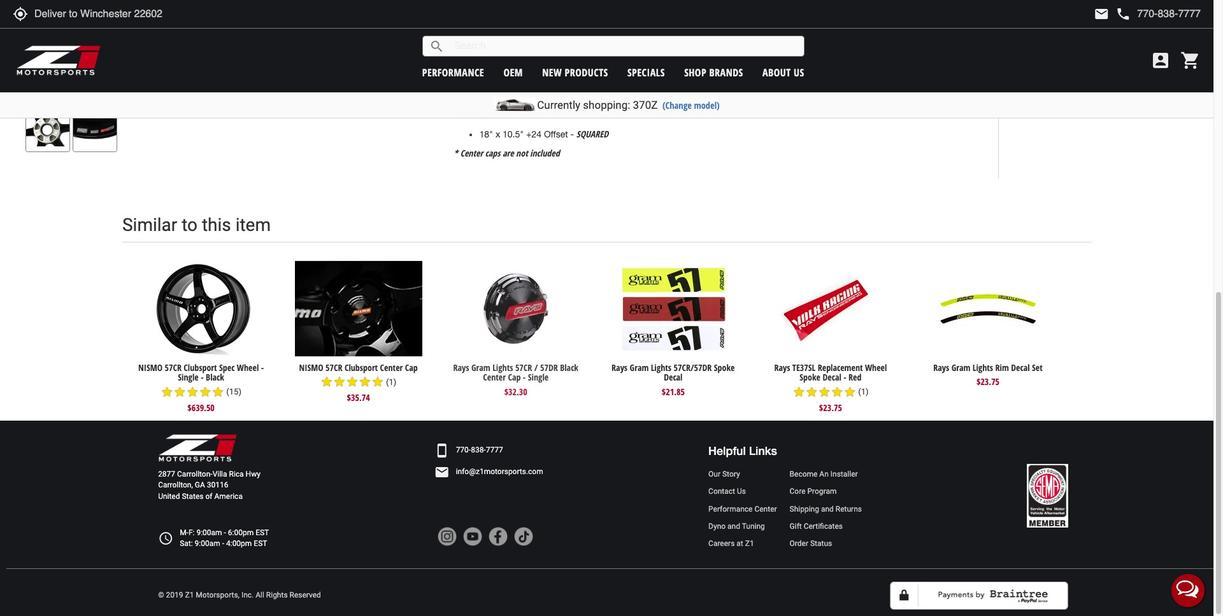Task type: vqa. For each thing, say whether or not it's contained in the screenshot.
the right Z1
yes



Task type: locate. For each thing, give the bounding box(es) containing it.
access_time m-f: 9:00am - 6:00pm est sat: 9:00am - 4:00pm est
[[158, 529, 269, 548]]

1 horizontal spatial single
[[528, 372, 549, 384]]

nismo inside nismo 57cr clubsport center cap star star star star star (1) $35.74
[[299, 362, 323, 374]]

us down our story link
[[737, 488, 746, 497]]

become an installer link
[[790, 470, 862, 481]]

us right about
[[794, 65, 805, 79]]

cap inside rays gram lights 57cr / 57dr black center cap - single $32.30
[[508, 372, 521, 384]]

x for 18" x 10.5" +24 offset - squared
[[496, 129, 500, 139]]

mail
[[1094, 6, 1109, 22]]

similar to this item
[[122, 215, 271, 236]]

lights inside rays gram lights rim decal set $23.75
[[973, 362, 993, 374]]

1 horizontal spatial z1
[[745, 540, 754, 548]]

similar
[[122, 215, 177, 236]]

gram for $23.75
[[952, 362, 971, 374]]

wheel right "spec" on the bottom left of page
[[237, 362, 259, 374]]

lights inside rays gram lights 57cr/57dr spoke decal $21.85
[[651, 362, 672, 374]]

© 2019 z1 motorsports, inc. all rights reserved
[[158, 592, 321, 600]]

0 horizontal spatial x
[[487, 91, 491, 101]]

$23.75 down rim
[[977, 376, 1000, 388]]

tiktok link image
[[514, 528, 533, 547]]

9:00am right the f:
[[197, 529, 222, 538]]

about us link
[[763, 65, 805, 79]]

1 gram from the left
[[471, 362, 490, 374]]

1 rays from the left
[[453, 362, 469, 374]]

gram left rim
[[952, 362, 971, 374]]

gram left /
[[471, 362, 490, 374]]

est right 4:00pm
[[254, 540, 267, 548]]

youtube link image
[[463, 528, 482, 547]]

gram inside rays gram lights rim decal set $23.75
[[952, 362, 971, 374]]

0 vertical spatial us
[[794, 65, 805, 79]]

1 vertical spatial us
[[737, 488, 746, 497]]

wheel
[[237, 362, 259, 374], [865, 362, 887, 374]]

helpful
[[709, 444, 746, 458]]

2 single from the left
[[528, 372, 549, 384]]

rays
[[453, 362, 469, 374], [612, 362, 628, 374], [774, 362, 790, 374], [934, 362, 949, 374]]

0 vertical spatial z1
[[745, 540, 754, 548]]

1 vertical spatial x
[[496, 129, 500, 139]]

are
[[503, 147, 514, 159]]

lights inside rays gram lights 57cr / 57dr black center cap - single $32.30
[[493, 362, 513, 374]]

rim
[[996, 362, 1009, 374]]

rays inside the rays te37sl replacement wheel spoke decal - red star star star star star (1) $23.75
[[774, 362, 790, 374]]

decal inside the rays te37sl replacement wheel spoke decal - red star star star star star (1) $23.75
[[823, 372, 842, 384]]

0 vertical spatial $23.75
[[977, 376, 1000, 388]]

1 horizontal spatial lights
[[651, 362, 672, 374]]

- right offset
[[571, 129, 574, 139]]

black inside finish: gloss black
[[505, 53, 527, 63]]

$23.75 inside rays gram lights rim decal set $23.75
[[977, 376, 1000, 388]]

0 horizontal spatial z1
[[185, 592, 194, 600]]

links
[[749, 444, 777, 458]]

decal up $21.85
[[664, 372, 683, 384]]

x for 5 x 114.3
[[487, 91, 491, 101]]

0 horizontal spatial cap
[[405, 362, 418, 374]]

x right 18"
[[496, 129, 500, 139]]

clubsport left "spec" on the bottom left of page
[[184, 362, 217, 374]]

2 horizontal spatial black
[[560, 362, 578, 374]]

finish:
[[454, 32, 477, 44]]

rays for rays gram lights rim decal set $23.75
[[934, 362, 949, 374]]

clubsport for star
[[345, 362, 378, 374]]

1 vertical spatial est
[[254, 540, 267, 548]]

3 gram from the left
[[952, 362, 971, 374]]

4 rays from the left
[[934, 362, 949, 374]]

wheel right red on the right
[[865, 362, 887, 374]]

set
[[1032, 362, 1043, 374]]

gram inside rays gram lights 57cr/57dr spoke decal $21.85
[[630, 362, 649, 374]]

nismo inside nismo 57cr clubsport spec wheel - single - black star star star star star (15) $639.50
[[138, 362, 162, 374]]

3 57cr from the left
[[515, 362, 532, 374]]

2019
[[166, 592, 183, 600]]

center inside rays gram lights 57cr / 57dr black center cap - single $32.30
[[483, 372, 506, 384]]

0 vertical spatial x
[[487, 91, 491, 101]]

z1 right at
[[745, 540, 754, 548]]

1 horizontal spatial spoke
[[800, 372, 821, 384]]

2 horizontal spatial gram
[[952, 362, 971, 374]]

x inside 18" x 10.5" +24 offset - squared
[[496, 129, 500, 139]]

dyno and tuning
[[709, 522, 765, 531]]

est right "6:00pm"
[[256, 529, 269, 538]]

brands
[[709, 65, 743, 79]]

rays inside rays gram lights 57cr/57dr spoke decal $21.85
[[612, 362, 628, 374]]

1 horizontal spatial 57cr
[[326, 362, 342, 374]]

villa
[[213, 470, 227, 479]]

2 lights from the left
[[651, 362, 672, 374]]

new products
[[542, 65, 608, 79]]

decal left set
[[1011, 362, 1030, 374]]

1 horizontal spatial gram
[[630, 362, 649, 374]]

1 57cr from the left
[[165, 362, 182, 374]]

2 horizontal spatial lights
[[973, 362, 993, 374]]

0 horizontal spatial and
[[728, 522, 740, 531]]

spoke inside rays gram lights 57cr/57dr spoke decal $21.85
[[714, 362, 735, 374]]

decal for rays te37sl replacement wheel spoke decal - red star star star star star (1) $23.75
[[823, 372, 842, 384]]

black up oem
[[505, 53, 527, 63]]

1 clubsport from the left
[[184, 362, 217, 374]]

©
[[158, 592, 164, 600]]

lights for 57cr/57dr
[[651, 362, 672, 374]]

smartphone
[[434, 443, 450, 459]]

performance center
[[709, 505, 777, 514]]

rays for rays gram lights 57cr/57dr spoke decal $21.85
[[612, 362, 628, 374]]

0 horizontal spatial single
[[178, 372, 199, 384]]

dyno
[[709, 522, 726, 531]]

0 horizontal spatial clubsport
[[184, 362, 217, 374]]

story
[[723, 470, 740, 479]]

spoke right 57cr/57dr
[[714, 362, 735, 374]]

18" x 10.5" +24 offset - squared
[[479, 128, 609, 140]]

facebook link image
[[488, 528, 508, 547]]

2 gram from the left
[[630, 362, 649, 374]]

1 horizontal spatial cap
[[508, 372, 521, 384]]

shop brands
[[684, 65, 743, 79]]

2 wheel from the left
[[865, 362, 887, 374]]

z1 for at
[[745, 540, 754, 548]]

1 lights from the left
[[493, 362, 513, 374]]

2 horizontal spatial decal
[[1011, 362, 1030, 374]]

access_time
[[158, 531, 173, 547]]

single inside nismo 57cr clubsport spec wheel - single - black star star star star star (15) $639.50
[[178, 372, 199, 384]]

1 horizontal spatial decal
[[823, 372, 842, 384]]

57cr for single
[[165, 362, 182, 374]]

rays inside rays gram lights 57cr / 57dr black center cap - single $32.30
[[453, 362, 469, 374]]

1 vertical spatial (1)
[[858, 388, 869, 397]]

0 horizontal spatial gram
[[471, 362, 490, 374]]

x right 5
[[487, 91, 491, 101]]

lights up $21.85
[[651, 362, 672, 374]]

z1 right 2019
[[185, 592, 194, 600]]

gram left 57cr/57dr
[[630, 362, 649, 374]]

3 lights from the left
[[973, 362, 993, 374]]

z1
[[745, 540, 754, 548], [185, 592, 194, 600]]

spoke inside the rays te37sl replacement wheel spoke decal - red star star star star star (1) $23.75
[[800, 372, 821, 384]]

3 rays from the left
[[774, 362, 790, 374]]

$639.50
[[187, 402, 215, 414]]

1 horizontal spatial us
[[794, 65, 805, 79]]

1 vertical spatial z1
[[185, 592, 194, 600]]

/
[[534, 362, 538, 374]]

0 vertical spatial and
[[821, 505, 834, 514]]

57cr
[[165, 362, 182, 374], [326, 362, 342, 374], [515, 362, 532, 374]]

$21.85
[[662, 386, 685, 398]]

states
[[182, 492, 204, 501]]

2 nismo from the left
[[299, 362, 323, 374]]

black up $639.50
[[206, 372, 224, 384]]

nismo 57cr clubsport center cap star star star star star (1) $35.74
[[299, 362, 418, 404]]

our story
[[709, 470, 740, 479]]

2 57cr from the left
[[326, 362, 342, 374]]

info@z1motorsports.com link
[[456, 467, 543, 478]]

program
[[808, 488, 837, 497]]

1 horizontal spatial clubsport
[[345, 362, 378, 374]]

z1 for 2019
[[185, 592, 194, 600]]

gift certificates link
[[790, 522, 862, 533]]

spec
[[219, 362, 235, 374]]

1 vertical spatial and
[[728, 522, 740, 531]]

0 horizontal spatial spoke
[[714, 362, 735, 374]]

lights left rim
[[973, 362, 993, 374]]

$23.75 down replacement
[[819, 402, 842, 414]]

rights
[[266, 592, 288, 600]]

0 horizontal spatial decal
[[664, 372, 683, 384]]

1 horizontal spatial $23.75
[[977, 376, 1000, 388]]

lug
[[454, 71, 466, 83]]

and for tuning
[[728, 522, 740, 531]]

gloss
[[479, 53, 502, 63]]

shopping_cart
[[1181, 50, 1201, 71]]

clubsport up $35.74
[[345, 362, 378, 374]]

order status
[[790, 540, 832, 548]]

1 single from the left
[[178, 372, 199, 384]]

contact us link
[[709, 487, 777, 498]]

careers at z1
[[709, 540, 754, 548]]

770-838-7777 link
[[456, 446, 503, 456]]

installer
[[831, 470, 858, 479]]

core program link
[[790, 487, 862, 498]]

lights up $32.30
[[493, 362, 513, 374]]

decal left red on the right
[[823, 372, 842, 384]]

57dr
[[540, 362, 558, 374]]

1 nismo from the left
[[138, 362, 162, 374]]

0 horizontal spatial nismo
[[138, 362, 162, 374]]

performance link
[[422, 65, 484, 79]]

z1 company logo image
[[158, 434, 238, 463]]

0 horizontal spatial us
[[737, 488, 746, 497]]

2 horizontal spatial 57cr
[[515, 362, 532, 374]]

shop brands link
[[684, 65, 743, 79]]

clubsport inside nismo 57cr clubsport spec wheel - single - black star star star star star (15) $639.50
[[184, 362, 217, 374]]

rays gram lights 57cr / 57dr black center cap - single $32.30
[[453, 362, 578, 398]]

black right 57dr
[[560, 362, 578, 374]]

spoke left red on the right
[[800, 372, 821, 384]]

and down core program link
[[821, 505, 834, 514]]

- left 4:00pm
[[222, 540, 224, 548]]

wheel inside the rays te37sl replacement wheel spoke decal - red star star star star star (1) $23.75
[[865, 362, 887, 374]]

0 vertical spatial (1)
[[386, 378, 397, 387]]

4:00pm
[[226, 540, 252, 548]]

1 vertical spatial 9:00am
[[195, 540, 220, 548]]

item
[[236, 215, 271, 236]]

decal inside rays gram lights 57cr/57dr spoke decal $21.85
[[664, 372, 683, 384]]

0 vertical spatial est
[[256, 529, 269, 538]]

$23.75 inside the rays te37sl replacement wheel spoke decal - red star star star star star (1) $23.75
[[819, 402, 842, 414]]

finish: gloss black
[[454, 32, 527, 63]]

single
[[178, 372, 199, 384], [528, 372, 549, 384]]

shipping and returns link
[[790, 504, 862, 515]]

2 rays from the left
[[612, 362, 628, 374]]

decal
[[1011, 362, 1030, 374], [664, 372, 683, 384], [823, 372, 842, 384]]

center inside nismo 57cr clubsport center cap star star star star star (1) $35.74
[[380, 362, 403, 374]]

57cr inside nismo 57cr clubsport center cap star star star star star (1) $35.74
[[326, 362, 342, 374]]

0 horizontal spatial 57cr
[[165, 362, 182, 374]]

- left red on the right
[[844, 372, 847, 384]]

57cr inside nismo 57cr clubsport spec wheel - single - black star star star star star (15) $639.50
[[165, 362, 182, 374]]

- left "6:00pm"
[[224, 529, 226, 538]]

2 clubsport from the left
[[345, 362, 378, 374]]

1 horizontal spatial x
[[496, 129, 500, 139]]

spoke
[[714, 362, 735, 374], [800, 372, 821, 384]]

1 horizontal spatial black
[[505, 53, 527, 63]]

us inside contact us link
[[737, 488, 746, 497]]

1 horizontal spatial (1)
[[858, 388, 869, 397]]

model)
[[694, 99, 720, 112]]

single inside rays gram lights 57cr / 57dr black center cap - single $32.30
[[528, 372, 549, 384]]

- left /
[[523, 372, 526, 384]]

(1) inside the rays te37sl replacement wheel spoke decal - red star star star star star (1) $23.75
[[858, 388, 869, 397]]

nismo for star
[[299, 362, 323, 374]]

not
[[516, 147, 528, 159]]

(15)
[[226, 388, 241, 397]]

and right dyno
[[728, 522, 740, 531]]

z1 motorsports logo image
[[16, 45, 102, 76]]

cap
[[405, 362, 418, 374], [508, 372, 521, 384]]

1 horizontal spatial nismo
[[299, 362, 323, 374]]

specials link
[[628, 65, 665, 79]]

0 horizontal spatial (1)
[[386, 378, 397, 387]]

rays inside rays gram lights rim decal set $23.75
[[934, 362, 949, 374]]

0 horizontal spatial black
[[206, 372, 224, 384]]

1 vertical spatial $23.75
[[819, 402, 842, 414]]

0 horizontal spatial wheel
[[237, 362, 259, 374]]

1 horizontal spatial and
[[821, 505, 834, 514]]

currently
[[537, 99, 581, 112]]

gram inside rays gram lights 57cr / 57dr black center cap - single $32.30
[[471, 362, 490, 374]]

9:00am right sat:
[[195, 540, 220, 548]]

1 wheel from the left
[[237, 362, 259, 374]]

1 horizontal spatial wheel
[[865, 362, 887, 374]]

ga
[[195, 481, 205, 490]]

0 horizontal spatial $23.75
[[819, 402, 842, 414]]

clubsport inside nismo 57cr clubsport center cap star star star star star (1) $35.74
[[345, 362, 378, 374]]

(change model) link
[[663, 99, 720, 112]]

0 horizontal spatial lights
[[493, 362, 513, 374]]



Task type: describe. For each thing, give the bounding box(es) containing it.
- inside rays gram lights 57cr / 57dr black center cap - single $32.30
[[523, 372, 526, 384]]

838-
[[471, 446, 486, 455]]

hwy
[[246, 470, 260, 479]]

decal inside rays gram lights rim decal set $23.75
[[1011, 362, 1030, 374]]

114.3
[[494, 91, 516, 101]]

core
[[790, 488, 806, 497]]

* center caps are not included
[[454, 147, 560, 159]]

nismo 57cr clubsport spec wheel - single - black star star star star star (15) $639.50
[[138, 362, 264, 414]]

my_location
[[13, 6, 28, 22]]

our story link
[[709, 470, 777, 481]]

united
[[158, 492, 180, 501]]

decal for rays gram lights 57cr/57dr spoke decal $21.85
[[664, 372, 683, 384]]

770-
[[456, 446, 471, 455]]

gift
[[790, 522, 802, 531]]

+24
[[526, 129, 542, 139]]

(change
[[663, 99, 692, 112]]

included
[[530, 147, 560, 159]]

nismo for single
[[138, 362, 162, 374]]

contact us
[[709, 488, 746, 497]]

red
[[849, 372, 862, 384]]

shop
[[684, 65, 707, 79]]

rays te37sl replacement wheel spoke decal - red star star star star star (1) $23.75
[[774, 362, 887, 414]]

7777
[[486, 446, 503, 455]]

about us
[[763, 65, 805, 79]]

57cr inside rays gram lights 57cr / 57dr black center cap - single $32.30
[[515, 362, 532, 374]]

spoke for rays te37sl replacement wheel spoke decal - red star star star star star (1) $23.75
[[800, 372, 821, 384]]

and for returns
[[821, 505, 834, 514]]

account_box
[[1151, 50, 1171, 71]]

order
[[790, 540, 809, 548]]

- left "spec" on the bottom left of page
[[201, 372, 204, 384]]

at
[[737, 540, 743, 548]]

info@z1motorsports.com
[[456, 468, 543, 477]]

us for contact us
[[737, 488, 746, 497]]

shopping:
[[583, 99, 630, 112]]

lug pattern:
[[454, 71, 497, 83]]

lights for rim
[[973, 362, 993, 374]]

status
[[810, 540, 832, 548]]

become
[[790, 470, 818, 479]]

10.5"
[[503, 129, 524, 139]]

black inside nismo 57cr clubsport spec wheel - single - black star star star star star (15) $639.50
[[206, 372, 224, 384]]

an
[[820, 470, 829, 479]]

smartphone 770-838-7777
[[434, 443, 503, 459]]

black inside rays gram lights 57cr / 57dr black center cap - single $32.30
[[560, 362, 578, 374]]

- inside the rays te37sl replacement wheel spoke decal - red star star star star star (1) $23.75
[[844, 372, 847, 384]]

core program
[[790, 488, 837, 497]]

offset
[[544, 129, 568, 139]]

us for about us
[[794, 65, 805, 79]]

57cr/57dr
[[674, 362, 712, 374]]

email
[[434, 465, 450, 480]]

370z
[[633, 99, 658, 112]]

gram for $21.85
[[630, 362, 649, 374]]

2877
[[158, 470, 175, 479]]

replacement
[[818, 362, 863, 374]]

products
[[565, 65, 608, 79]]

wheel inside nismo 57cr clubsport spec wheel - single - black star star star star star (15) $639.50
[[237, 362, 259, 374]]

- right "spec" on the bottom left of page
[[261, 362, 264, 374]]

6:00pm
[[228, 529, 254, 538]]

gram for $32.30
[[471, 362, 490, 374]]

cap inside nismo 57cr clubsport center cap star star star star star (1) $35.74
[[405, 362, 418, 374]]

rica
[[229, 470, 244, 479]]

currently shopping: 370z (change model)
[[537, 99, 720, 112]]

phone link
[[1116, 6, 1201, 22]]

tuning
[[742, 522, 765, 531]]

dyno and tuning link
[[709, 522, 777, 533]]

squared
[[577, 128, 609, 140]]

clubsport for -
[[184, 362, 217, 374]]

mail phone
[[1094, 6, 1131, 22]]

shopping_cart link
[[1177, 50, 1201, 71]]

mail link
[[1094, 6, 1109, 22]]

lights for 57cr
[[493, 362, 513, 374]]

5 x 114.3
[[479, 91, 516, 101]]

instagram link image
[[437, 528, 457, 547]]

*
[[454, 147, 458, 159]]

sema member logo image
[[1027, 465, 1068, 528]]

carrollton,
[[158, 481, 193, 490]]

become an installer
[[790, 470, 858, 479]]

new products link
[[542, 65, 608, 79]]

sat:
[[180, 540, 193, 548]]

$32.30
[[504, 386, 527, 398]]

rays for rays gram lights 57cr / 57dr black center cap - single $32.30
[[453, 362, 469, 374]]

shipping and returns
[[790, 505, 862, 514]]

certificates
[[804, 522, 843, 531]]

$35.74
[[347, 392, 370, 404]]

oem link
[[504, 65, 523, 79]]

spoke for rays gram lights 57cr/57dr spoke decal $21.85
[[714, 362, 735, 374]]

Search search field
[[445, 36, 804, 56]]

performance
[[422, 65, 484, 79]]

search
[[429, 39, 445, 54]]

reserved
[[290, 592, 321, 600]]

gift certificates
[[790, 522, 843, 531]]

shipping
[[790, 505, 819, 514]]

2877 carrollton-villa rica hwy carrollton, ga 30116 united states of america
[[158, 470, 260, 501]]

caps
[[485, 147, 500, 159]]

0 vertical spatial 9:00am
[[197, 529, 222, 538]]

rays for rays te37sl replacement wheel spoke decal - red star star star star star (1) $23.75
[[774, 362, 790, 374]]

email info@z1motorsports.com
[[434, 465, 543, 480]]

oem
[[504, 65, 523, 79]]

of
[[205, 492, 212, 501]]

careers at z1 link
[[709, 539, 777, 550]]

57cr for star
[[326, 362, 342, 374]]

(1) inside nismo 57cr clubsport center cap star star star star star (1) $35.74
[[386, 378, 397, 387]]

- inside 18" x 10.5" +24 offset - squared
[[571, 129, 574, 139]]

helpful links
[[709, 444, 777, 458]]

carrollton-
[[177, 470, 213, 479]]

pattern:
[[468, 71, 497, 83]]

new
[[542, 65, 562, 79]]

to
[[182, 215, 198, 236]]



